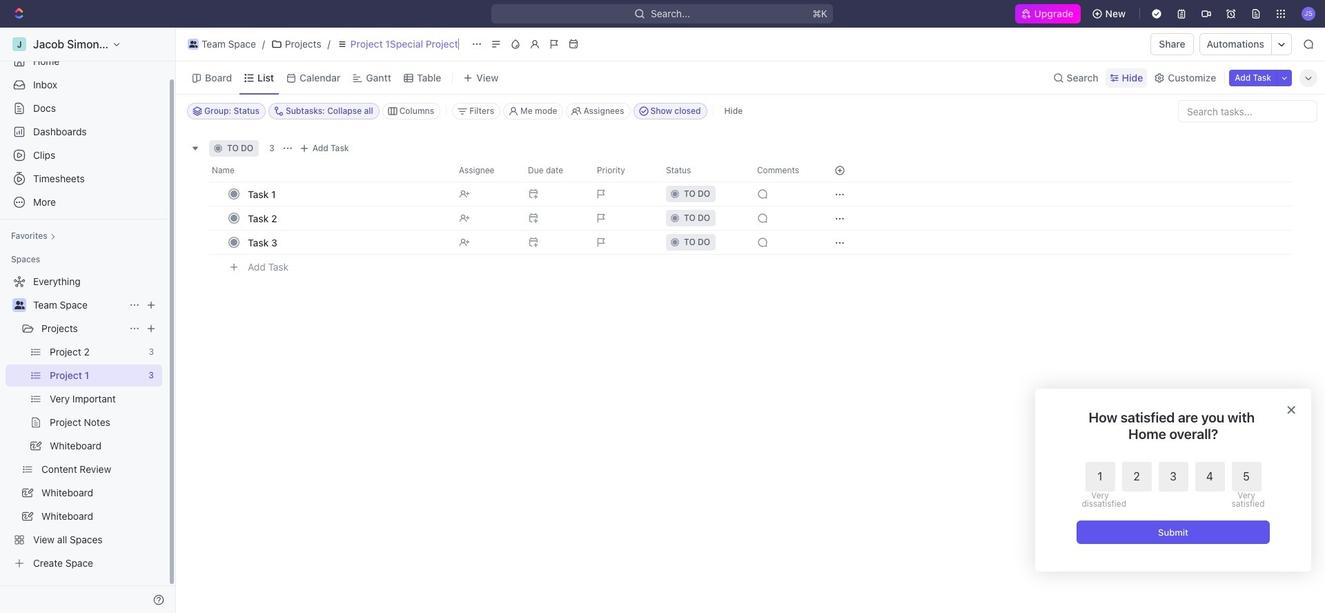 Task type: vqa. For each thing, say whether or not it's contained in the screenshot.
Jacob Simon's Workspace, , element
yes



Task type: describe. For each thing, give the bounding box(es) containing it.
tree inside sidebar navigation
[[6, 271, 162, 574]]

user group image inside tree
[[14, 301, 25, 309]]

sidebar navigation
[[0, 28, 179, 613]]

jacob simon's workspace, , element
[[12, 37, 26, 51]]



Task type: locate. For each thing, give the bounding box(es) containing it.
option group
[[1082, 462, 1262, 508]]

0 horizontal spatial user group image
[[14, 301, 25, 309]]

user group image
[[189, 41, 198, 48], [14, 301, 25, 309]]

tree
[[6, 271, 162, 574]]

0 vertical spatial user group image
[[189, 41, 198, 48]]

None text field
[[351, 39, 465, 50]]

1 vertical spatial user group image
[[14, 301, 25, 309]]

dialog
[[1036, 389, 1312, 572]]

Search tasks... text field
[[1179, 101, 1317, 122]]

1 horizontal spatial user group image
[[189, 41, 198, 48]]



